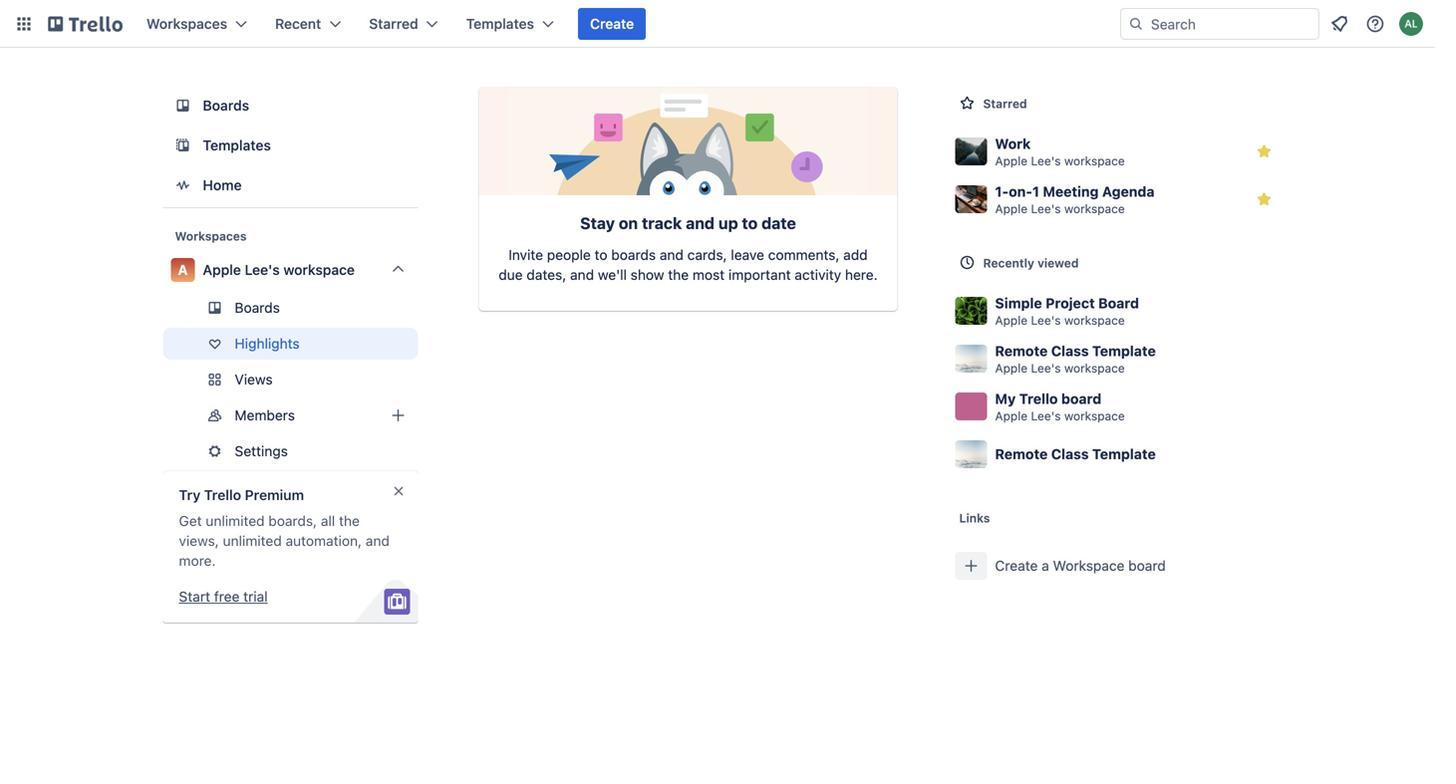 Task type: describe. For each thing, give the bounding box(es) containing it.
more.
[[179, 553, 216, 569]]

apple inside my trello board apple lee's workspace
[[996, 409, 1028, 423]]

workspace inside work apple lee's workspace
[[1065, 154, 1126, 168]]

apple inside 1-on-1 meeting agenda apple lee's workspace
[[996, 202, 1028, 216]]

stay on track and up to date
[[580, 214, 797, 233]]

most
[[693, 267, 725, 283]]

apple inside simple project board apple lee's workspace
[[996, 314, 1028, 328]]

0 notifications image
[[1328, 12, 1352, 36]]

due
[[499, 267, 523, 283]]

stay
[[580, 214, 615, 233]]

board inside create a workspace board button
[[1129, 558, 1167, 574]]

up
[[719, 214, 739, 233]]

boards link for home
[[163, 88, 418, 124]]

create for create
[[590, 15, 634, 32]]

workspace inside 1-on-1 meeting agenda apple lee's workspace
[[1065, 202, 1126, 216]]

home image
[[171, 174, 195, 197]]

and down people
[[570, 267, 594, 283]]

1-on-1 meeting agenda apple lee's workspace
[[996, 183, 1155, 216]]

people
[[547, 247, 591, 263]]

Search field
[[1145, 9, 1319, 39]]

on-
[[1009, 183, 1033, 200]]

free
[[214, 589, 240, 605]]

create a workspace board
[[996, 558, 1167, 574]]

class for remote class template
[[1052, 446, 1089, 463]]

1-
[[996, 183, 1009, 200]]

project
[[1046, 295, 1096, 312]]

back to home image
[[48, 8, 123, 40]]

cards,
[[688, 247, 728, 263]]

simple project board apple lee's workspace
[[996, 295, 1140, 328]]

apple lee's workspace
[[203, 262, 355, 278]]

click to unstar work. it will be removed from your starred list. image
[[1255, 142, 1275, 162]]

agenda
[[1103, 183, 1155, 200]]

create button
[[578, 8, 646, 40]]

boards for views
[[235, 300, 280, 316]]

open information menu image
[[1366, 14, 1386, 34]]

workspace
[[1054, 558, 1125, 574]]

a
[[178, 262, 188, 278]]

invite people to boards and cards, leave comments, add due dates, and we'll show the most important activity here.
[[499, 247, 878, 283]]

start free trial button
[[179, 587, 268, 607]]

boards,
[[269, 513, 317, 530]]

workspace inside my trello board apple lee's workspace
[[1065, 409, 1126, 423]]

template for remote class template
[[1093, 446, 1157, 463]]

lee's inside work apple lee's workspace
[[1032, 154, 1062, 168]]

and left up
[[686, 214, 715, 233]]

trello for unlimited
[[204, 487, 241, 504]]

workspace inside remote class template apple lee's workspace
[[1065, 361, 1126, 375]]

and up show
[[660, 247, 684, 263]]

we'll
[[598, 267, 627, 283]]

viewed
[[1038, 256, 1079, 270]]

1 vertical spatial starred
[[984, 97, 1028, 111]]

boards link for views
[[163, 292, 418, 324]]

comments,
[[769, 247, 840, 263]]

the inside "invite people to boards and cards, leave comments, add due dates, and we'll show the most important activity here."
[[668, 267, 689, 283]]

1 vertical spatial templates
[[203, 137, 271, 154]]

members
[[235, 407, 295, 424]]

workspaces button
[[135, 8, 259, 40]]

templates inside dropdown button
[[466, 15, 535, 32]]

create a workspace board button
[[948, 542, 1289, 590]]

my
[[996, 391, 1016, 407]]

add
[[844, 247, 868, 263]]

track
[[642, 214, 682, 233]]

trial
[[244, 589, 268, 605]]

links
[[960, 512, 991, 526]]

try
[[179, 487, 201, 504]]

templates link
[[163, 128, 418, 164]]

workspace inside simple project board apple lee's workspace
[[1065, 314, 1126, 328]]

the inside try trello premium get unlimited boards, all the views, unlimited automation, and more.
[[339, 513, 360, 530]]

settings link
[[163, 436, 418, 468]]

class for remote class template apple lee's workspace
[[1052, 343, 1089, 359]]

apple right a
[[203, 262, 241, 278]]

lee's inside 1-on-1 meeting agenda apple lee's workspace
[[1032, 202, 1062, 216]]

create for create a workspace board
[[996, 558, 1039, 574]]

remote class template link
[[948, 431, 1289, 479]]

lee's inside remote class template apple lee's workspace
[[1032, 361, 1062, 375]]

highlights link
[[163, 328, 418, 360]]



Task type: vqa. For each thing, say whether or not it's contained in the screenshot.
A
yes



Task type: locate. For each thing, give the bounding box(es) containing it.
1 horizontal spatial to
[[742, 214, 758, 233]]

try trello premium get unlimited boards, all the views, unlimited automation, and more.
[[179, 487, 390, 569]]

home link
[[163, 168, 418, 203]]

workspaces up a
[[175, 229, 247, 243]]

1 vertical spatial class
[[1052, 446, 1089, 463]]

recent button
[[263, 8, 353, 40]]

0 vertical spatial the
[[668, 267, 689, 283]]

invite
[[509, 247, 544, 263]]

0 horizontal spatial to
[[595, 247, 608, 263]]

lee's down 1
[[1032, 202, 1062, 216]]

and
[[686, 214, 715, 233], [660, 247, 684, 263], [570, 267, 594, 283], [366, 533, 390, 549]]

starred button
[[357, 8, 450, 40]]

and inside try trello premium get unlimited boards, all the views, unlimited automation, and more.
[[366, 533, 390, 549]]

2 boards link from the top
[[163, 292, 418, 324]]

0 vertical spatial trello
[[1020, 391, 1059, 407]]

views,
[[179, 533, 219, 549]]

start free trial
[[179, 589, 268, 605]]

workspace up meeting
[[1065, 154, 1126, 168]]

members link
[[163, 400, 418, 432]]

templates button
[[454, 8, 566, 40]]

0 vertical spatial unlimited
[[206, 513, 265, 530]]

work apple lee's workspace
[[996, 136, 1126, 168]]

1 boards link from the top
[[163, 88, 418, 124]]

1
[[1033, 183, 1040, 200]]

date
[[762, 214, 797, 233]]

1 horizontal spatial create
[[996, 558, 1039, 574]]

template inside remote class template apple lee's workspace
[[1093, 343, 1157, 359]]

apple down on-
[[996, 202, 1028, 216]]

1 remote from the top
[[996, 343, 1048, 359]]

workspace up my trello board apple lee's workspace
[[1065, 361, 1126, 375]]

lee's up highlights
[[245, 262, 280, 278]]

create inside create a workspace board button
[[996, 558, 1039, 574]]

remote class template apple lee's workspace
[[996, 343, 1157, 375]]

important
[[729, 267, 791, 283]]

boards link up templates link
[[163, 88, 418, 124]]

workspaces inside popup button
[[147, 15, 227, 32]]

1 horizontal spatial board
[[1129, 558, 1167, 574]]

simple
[[996, 295, 1043, 312]]

get
[[179, 513, 202, 530]]

show
[[631, 267, 665, 283]]

apple inside work apple lee's workspace
[[996, 154, 1028, 168]]

class down my trello board apple lee's workspace
[[1052, 446, 1089, 463]]

remote inside remote class template apple lee's workspace
[[996, 343, 1048, 359]]

highlights
[[235, 336, 300, 352]]

template
[[1093, 343, 1157, 359], [1093, 446, 1157, 463]]

board right workspace
[[1129, 558, 1167, 574]]

lee's up my trello board apple lee's workspace
[[1032, 361, 1062, 375]]

1 template from the top
[[1093, 343, 1157, 359]]

remote down simple
[[996, 343, 1048, 359]]

recent
[[275, 15, 321, 32]]

starred inside 'popup button'
[[369, 15, 419, 32]]

0 vertical spatial boards link
[[163, 88, 418, 124]]

class inside remote class template apple lee's workspace
[[1052, 343, 1089, 359]]

0 vertical spatial starred
[[369, 15, 419, 32]]

unlimited up views, at the bottom
[[206, 513, 265, 530]]

templates
[[466, 15, 535, 32], [203, 137, 271, 154]]

apple down "my"
[[996, 409, 1028, 423]]

click to unstar 1-on-1 meeting agenda. it will be removed from your starred list. image
[[1255, 189, 1275, 209]]

workspace
[[1065, 154, 1126, 168], [1065, 202, 1126, 216], [284, 262, 355, 278], [1065, 314, 1126, 328], [1065, 361, 1126, 375], [1065, 409, 1126, 423]]

create inside create button
[[590, 15, 634, 32]]

class down simple project board apple lee's workspace
[[1052, 343, 1089, 359]]

board image
[[171, 94, 195, 118]]

1 horizontal spatial templates
[[466, 15, 535, 32]]

the
[[668, 267, 689, 283], [339, 513, 360, 530]]

apple
[[996, 154, 1028, 168], [996, 202, 1028, 216], [203, 262, 241, 278], [996, 314, 1028, 328], [996, 361, 1028, 375], [996, 409, 1028, 423]]

1 vertical spatial create
[[996, 558, 1039, 574]]

search image
[[1129, 16, 1145, 32]]

1 vertical spatial remote
[[996, 446, 1048, 463]]

remote for remote class template
[[996, 446, 1048, 463]]

apple down work
[[996, 154, 1028, 168]]

2 template from the top
[[1093, 446, 1157, 463]]

boards
[[203, 97, 249, 114], [235, 300, 280, 316]]

0 horizontal spatial the
[[339, 513, 360, 530]]

remote inside remote class template link
[[996, 446, 1048, 463]]

board
[[1062, 391, 1102, 407], [1129, 558, 1167, 574]]

class
[[1052, 343, 1089, 359], [1052, 446, 1089, 463]]

trello for lee's
[[1020, 391, 1059, 407]]

workspaces up board icon
[[147, 15, 227, 32]]

1 vertical spatial workspaces
[[175, 229, 247, 243]]

0 horizontal spatial templates
[[203, 137, 271, 154]]

primary element
[[0, 0, 1436, 48]]

to inside "invite people to boards and cards, leave comments, add due dates, and we'll show the most important activity here."
[[595, 247, 608, 263]]

lee's up remote class template on the right of the page
[[1032, 409, 1062, 423]]

1 vertical spatial unlimited
[[223, 533, 282, 549]]

my trello board apple lee's workspace
[[996, 391, 1126, 423]]

1 horizontal spatial trello
[[1020, 391, 1059, 407]]

1 class from the top
[[1052, 343, 1089, 359]]

0 horizontal spatial trello
[[204, 487, 241, 504]]

templates right starred 'popup button'
[[466, 15, 535, 32]]

activity
[[795, 267, 842, 283]]

remote
[[996, 343, 1048, 359], [996, 446, 1048, 463]]

trello right "my"
[[1020, 391, 1059, 407]]

0 vertical spatial templates
[[466, 15, 535, 32]]

boards right board icon
[[203, 97, 249, 114]]

1 vertical spatial to
[[595, 247, 608, 263]]

boards link
[[163, 88, 418, 124], [163, 292, 418, 324]]

to up we'll
[[595, 247, 608, 263]]

templates up home
[[203, 137, 271, 154]]

0 vertical spatial workspaces
[[147, 15, 227, 32]]

meeting
[[1043, 183, 1099, 200]]

boards for home
[[203, 97, 249, 114]]

trello
[[1020, 391, 1059, 407], [204, 487, 241, 504]]

lee's inside my trello board apple lee's workspace
[[1032, 409, 1062, 423]]

remote for remote class template apple lee's workspace
[[996, 343, 1048, 359]]

board
[[1099, 295, 1140, 312]]

to
[[742, 214, 758, 233], [595, 247, 608, 263]]

1 horizontal spatial starred
[[984, 97, 1028, 111]]

0 horizontal spatial starred
[[369, 15, 419, 32]]

starred right recent dropdown button
[[369, 15, 419, 32]]

1 vertical spatial boards
[[235, 300, 280, 316]]

0 vertical spatial create
[[590, 15, 634, 32]]

workspaces
[[147, 15, 227, 32], [175, 229, 247, 243]]

0 vertical spatial boards
[[203, 97, 249, 114]]

0 horizontal spatial board
[[1062, 391, 1102, 407]]

apple up "my"
[[996, 361, 1028, 375]]

all
[[321, 513, 335, 530]]

boards link up highlights link
[[163, 292, 418, 324]]

1 vertical spatial board
[[1129, 558, 1167, 574]]

a
[[1042, 558, 1050, 574]]

0 vertical spatial remote
[[996, 343, 1048, 359]]

here.
[[846, 267, 878, 283]]

1 horizontal spatial the
[[668, 267, 689, 283]]

unlimited
[[206, 513, 265, 530], [223, 533, 282, 549]]

workspace up highlights link
[[284, 262, 355, 278]]

trello right the try
[[204, 487, 241, 504]]

unlimited down boards,
[[223, 533, 282, 549]]

remote class template
[[996, 446, 1157, 463]]

settings
[[235, 443, 288, 460]]

1 vertical spatial template
[[1093, 446, 1157, 463]]

0 vertical spatial class
[[1052, 343, 1089, 359]]

lee's up 1
[[1032, 154, 1062, 168]]

home
[[203, 177, 242, 193]]

workspace down meeting
[[1065, 202, 1126, 216]]

2 class from the top
[[1052, 446, 1089, 463]]

template board image
[[171, 134, 195, 158]]

workspace down the 'board'
[[1065, 314, 1126, 328]]

add image
[[386, 404, 410, 428]]

the right all
[[339, 513, 360, 530]]

trello inside my trello board apple lee's workspace
[[1020, 391, 1059, 407]]

the left most
[[668, 267, 689, 283]]

views
[[235, 371, 273, 388]]

board down remote class template apple lee's workspace on the right top
[[1062, 391, 1102, 407]]

dates,
[[527, 267, 567, 283]]

board inside my trello board apple lee's workspace
[[1062, 391, 1102, 407]]

on
[[619, 214, 638, 233]]

workspace up remote class template on the right of the page
[[1065, 409, 1126, 423]]

apple lee (applelee29) image
[[1400, 12, 1424, 36]]

apple down simple
[[996, 314, 1028, 328]]

template for remote class template apple lee's workspace
[[1093, 343, 1157, 359]]

work
[[996, 136, 1031, 152]]

1 vertical spatial the
[[339, 513, 360, 530]]

0 vertical spatial board
[[1062, 391, 1102, 407]]

starred up work
[[984, 97, 1028, 111]]

template down the 'board'
[[1093, 343, 1157, 359]]

apple inside remote class template apple lee's workspace
[[996, 361, 1028, 375]]

recently
[[984, 256, 1035, 270]]

start
[[179, 589, 210, 605]]

recently viewed
[[984, 256, 1079, 270]]

leave
[[731, 247, 765, 263]]

1 vertical spatial boards link
[[163, 292, 418, 324]]

premium
[[245, 487, 304, 504]]

0 vertical spatial to
[[742, 214, 758, 233]]

starred
[[369, 15, 419, 32], [984, 97, 1028, 111]]

boards up highlights
[[235, 300, 280, 316]]

to right up
[[742, 214, 758, 233]]

lee's down project
[[1032, 314, 1062, 328]]

and right automation,
[[366, 533, 390, 549]]

template down my trello board apple lee's workspace
[[1093, 446, 1157, 463]]

0 horizontal spatial create
[[590, 15, 634, 32]]

views link
[[163, 364, 418, 396]]

lee's inside simple project board apple lee's workspace
[[1032, 314, 1062, 328]]

remote down "my"
[[996, 446, 1048, 463]]

2 remote from the top
[[996, 446, 1048, 463]]

create
[[590, 15, 634, 32], [996, 558, 1039, 574]]

lee's
[[1032, 154, 1062, 168], [1032, 202, 1062, 216], [245, 262, 280, 278], [1032, 314, 1062, 328], [1032, 361, 1062, 375], [1032, 409, 1062, 423]]

1 vertical spatial trello
[[204, 487, 241, 504]]

trello inside try trello premium get unlimited boards, all the views, unlimited automation, and more.
[[204, 487, 241, 504]]

0 vertical spatial template
[[1093, 343, 1157, 359]]

boards
[[612, 247, 656, 263]]

automation,
[[286, 533, 362, 549]]



